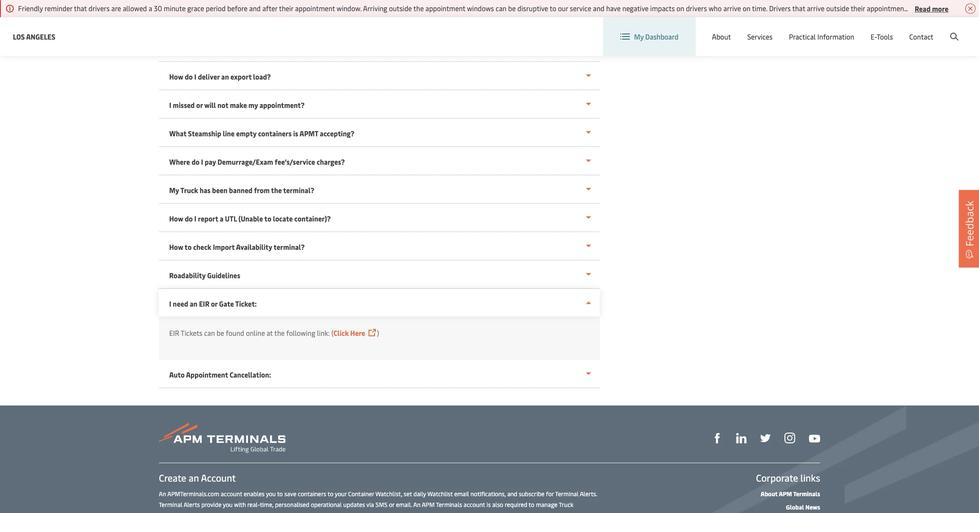 Task type: describe. For each thing, give the bounding box(es) containing it.
1 appointment from the left
[[295, 3, 335, 13]]

2 horizontal spatial and
[[593, 3, 605, 13]]

time.
[[752, 3, 768, 13]]

global news link
[[786, 504, 821, 512]]

or inside dropdown button
[[196, 100, 203, 110]]

set
[[404, 491, 412, 499]]

updates
[[343, 501, 365, 510]]

how for how to check import availability terminal?
[[169, 243, 183, 252]]

where
[[169, 157, 190, 167]]

watchlist
[[428, 491, 453, 499]]

an inside how do i deliver an export load? dropdown button
[[221, 72, 229, 81]]

provide
[[201, 501, 222, 510]]

i missed or will not make my appointment? button
[[159, 90, 600, 119]]

2 vertical spatial an
[[189, 472, 199, 485]]

containers inside dropdown button
[[258, 129, 292, 138]]

facebook image
[[713, 434, 723, 444]]

0 horizontal spatial terminal
[[159, 501, 182, 510]]

0 vertical spatial will
[[934, 3, 945, 13]]

to down subscribe
[[529, 501, 535, 510]]

corporate
[[756, 472, 799, 485]]

do for report
[[185, 214, 193, 224]]

e-tools button
[[871, 17, 893, 56]]

global news
[[786, 504, 821, 512]]

terminals.
[[305, 512, 332, 514]]

save
[[284, 491, 297, 499]]

my dashboard button
[[621, 17, 679, 56]]

1 horizontal spatial an
[[414, 501, 421, 510]]

roadability guidelines button
[[159, 261, 600, 289]]

practical information
[[789, 32, 855, 41]]

how to check import availability terminal?
[[169, 243, 305, 252]]

at inside an apmterminals.com account enables you to save containers to your container watchlist, set daily watchlist email notifications, and subscribe for terminal alerts. terminal alerts provide you with real-time, personalised operational updates via sms or email. an apm terminals account is also required to manage truck appointments or additional service requests at some terminals.
[[282, 512, 288, 514]]

how do i deliver an export load?
[[169, 72, 271, 81]]

friendly reminder that drivers are allowed a 30 minute grace period before and after their appointment window. arriving outside the appointment windows can be disruptive to our service and have negative impacts on drivers who arrive on time. drivers that arrive outside their appointment window will be turned a
[[18, 3, 980, 13]]

roadability guidelines
[[169, 271, 240, 280]]

login / create account
[[894, 25, 963, 35]]

1 vertical spatial account
[[464, 501, 485, 510]]

0 horizontal spatial be
[[217, 329, 224, 338]]

fill 44 link
[[761, 433, 771, 444]]

charges?
[[317, 157, 345, 167]]

service
[[570, 3, 592, 13]]

to left "your"
[[328, 491, 334, 499]]

terminals inside an apmterminals.com account enables you to save containers to your container watchlist, set daily watchlist email notifications, and subscribe for terminal alerts. terminal alerts provide you with real-time, personalised operational updates via sms or email. an apm terminals account is also required to manage truck appointments or additional service requests at some terminals.
[[436, 501, 462, 510]]

global for global menu
[[813, 25, 833, 35]]

your
[[335, 491, 347, 499]]

eir inside "i need an eir or gate ticket:" "dropdown button"
[[199, 299, 210, 309]]

what steamship line empty containers is apmt accepting? button
[[159, 119, 600, 147]]

read
[[915, 4, 931, 13]]

about apm terminals link
[[761, 491, 821, 499]]

feedback
[[963, 201, 977, 247]]

how for how do i report a utl (unable to locate container)?
[[169, 214, 183, 224]]

missed
[[173, 100, 195, 110]]

switch
[[737, 25, 758, 34]]

drivers
[[770, 3, 791, 13]]

service
[[235, 512, 254, 514]]

0 vertical spatial can
[[496, 3, 507, 13]]

has
[[200, 186, 211, 195]]

my truck has been banned from the terminal? button
[[159, 176, 600, 204]]

/
[[912, 25, 915, 35]]

empty
[[236, 129, 257, 138]]

0 vertical spatial terminal
[[555, 491, 579, 499]]

my truck has been banned from the terminal?
[[169, 186, 315, 195]]

or right 'sms'
[[389, 501, 395, 510]]

i for report
[[194, 214, 196, 224]]

real-
[[247, 501, 260, 510]]

an inside "i need an eir or gate ticket:" "dropdown button"
[[190, 299, 198, 309]]

truck inside dropdown button
[[181, 186, 198, 195]]

allowed
[[123, 3, 147, 13]]

login
[[894, 25, 910, 35]]

my
[[249, 100, 258, 110]]

1 horizontal spatial account
[[938, 25, 963, 35]]

los angeles
[[13, 32, 55, 41]]

how do i deliver an export load? button
[[159, 62, 600, 90]]

1 their from the left
[[279, 3, 294, 13]]

contact button
[[910, 17, 934, 56]]

found
[[226, 329, 244, 338]]

gate
[[219, 299, 234, 309]]

0 horizontal spatial account
[[221, 491, 242, 499]]

1 horizontal spatial terminals
[[794, 491, 821, 499]]

subscribe
[[519, 491, 545, 499]]

been
[[212, 186, 228, 195]]

alerts.
[[580, 491, 598, 499]]

accepting?
[[320, 129, 355, 138]]

locate
[[273, 214, 293, 224]]

will inside dropdown button
[[204, 100, 216, 110]]

what
[[169, 129, 187, 138]]

information
[[818, 32, 855, 41]]

about for about
[[712, 32, 731, 41]]

more
[[933, 4, 949, 13]]

about for about apm terminals
[[761, 491, 778, 499]]

0 horizontal spatial account
[[201, 472, 236, 485]]

window.
[[337, 3, 362, 13]]

negative
[[623, 3, 649, 13]]

required
[[505, 501, 528, 510]]

are
[[111, 3, 121, 13]]

1 vertical spatial terminal?
[[274, 243, 305, 252]]

linkedin__x28_alt_x29__3_ link
[[737, 433, 747, 444]]

from
[[254, 186, 270, 195]]

tools
[[877, 32, 893, 41]]

practical information button
[[789, 17, 855, 56]]

period
[[206, 3, 226, 13]]

where do i pay demurrage/exam fee's/service charges?
[[169, 157, 345, 167]]

1 on from the left
[[677, 3, 685, 13]]

reminder
[[45, 3, 72, 13]]

0 horizontal spatial a
[[149, 3, 152, 13]]

banned
[[229, 186, 253, 195]]

2 their from the left
[[851, 3, 866, 13]]

services
[[748, 32, 773, 41]]

linkedin image
[[737, 434, 747, 444]]

arriving
[[363, 3, 387, 13]]

global for global news
[[786, 504, 805, 512]]

close alert image
[[966, 3, 976, 14]]

los angeles link
[[13, 31, 55, 42]]

availability
[[236, 243, 272, 252]]

0 horizontal spatial an
[[159, 491, 166, 499]]

0 vertical spatial the
[[414, 3, 424, 13]]

0 vertical spatial at
[[267, 329, 273, 338]]

shape link
[[713, 433, 723, 444]]

deliver
[[198, 72, 220, 81]]

2 drivers from the left
[[686, 3, 707, 13]]

0 horizontal spatial can
[[204, 329, 215, 338]]

3 appointment from the left
[[867, 3, 907, 13]]

to inside dropdown button
[[185, 243, 192, 252]]

click here link
[[334, 329, 367, 338]]

2 horizontal spatial a
[[978, 3, 980, 13]]

i inside "i need an eir or gate ticket:" "dropdown button"
[[169, 299, 171, 309]]



Task type: vqa. For each thing, say whether or not it's contained in the screenshot.
400
no



Task type: locate. For each thing, give the bounding box(es) containing it.
that right drivers
[[793, 3, 806, 13]]

account up 'with'
[[221, 491, 242, 499]]

some
[[289, 512, 304, 514]]

terminal right for at the bottom right
[[555, 491, 579, 499]]

a right close alert "image"
[[978, 3, 980, 13]]

1 horizontal spatial about
[[761, 491, 778, 499]]

1 horizontal spatial containers
[[298, 491, 326, 499]]

0 horizontal spatial about
[[712, 32, 731, 41]]

switch location
[[737, 25, 786, 34]]

1 vertical spatial an
[[414, 501, 421, 510]]

corporate links
[[756, 472, 821, 485]]

how left "report"
[[169, 214, 183, 224]]

0 vertical spatial create
[[916, 25, 936, 35]]

0 vertical spatial terminals
[[794, 491, 821, 499]]

or right missed
[[196, 100, 203, 110]]

twitter image
[[761, 434, 771, 444]]

0 horizontal spatial outside
[[389, 3, 412, 13]]

fee's/service
[[275, 157, 315, 167]]

1 vertical spatial will
[[204, 100, 216, 110]]

0 vertical spatial eir
[[199, 299, 210, 309]]

eir left gate
[[199, 299, 210, 309]]

1 vertical spatial terminals
[[436, 501, 462, 510]]

after
[[263, 3, 278, 13]]

1 horizontal spatial at
[[282, 512, 288, 514]]

login / create account link
[[878, 17, 963, 43]]

is left apmt
[[293, 129, 298, 138]]

terminals
[[794, 491, 821, 499], [436, 501, 462, 510]]

2 horizontal spatial appointment
[[867, 3, 907, 13]]

2 that from the left
[[793, 3, 806, 13]]

instagram image
[[785, 434, 796, 444]]

online
[[246, 329, 265, 338]]

0 horizontal spatial eir
[[169, 329, 179, 338]]

0 vertical spatial terminal?
[[283, 186, 315, 195]]

drivers left who
[[686, 3, 707, 13]]

1 how from the top
[[169, 72, 183, 81]]

practical
[[789, 32, 816, 41]]

ticket:
[[235, 299, 257, 309]]

how inside "dropdown button"
[[169, 214, 183, 224]]

0 vertical spatial how
[[169, 72, 183, 81]]

read more
[[915, 4, 949, 13]]

2 vertical spatial the
[[275, 329, 285, 338]]

terminal? down fee's/service
[[283, 186, 315, 195]]

apmt
[[300, 129, 318, 138]]

to left save on the left bottom of page
[[277, 491, 283, 499]]

1 that from the left
[[74, 3, 87, 13]]

0 horizontal spatial and
[[249, 3, 261, 13]]

1 vertical spatial apm
[[422, 501, 435, 510]]

1 horizontal spatial drivers
[[686, 3, 707, 13]]

0 horizontal spatial containers
[[258, 129, 292, 138]]

be
[[508, 3, 516, 13], [947, 3, 954, 13], [217, 329, 224, 338]]

1 vertical spatial create
[[159, 472, 186, 485]]

report
[[198, 214, 218, 224]]

0 horizontal spatial their
[[279, 3, 294, 13]]

how left check
[[169, 243, 183, 252]]

my for my dashboard
[[634, 32, 644, 41]]

0 vertical spatial apm
[[779, 491, 792, 499]]

create
[[916, 25, 936, 35], [159, 472, 186, 485]]

2 vertical spatial do
[[185, 214, 193, 224]]

1 vertical spatial terminal
[[159, 501, 182, 510]]

1 horizontal spatial appointment
[[426, 3, 466, 13]]

be left found
[[217, 329, 224, 338]]

1 horizontal spatial global
[[813, 25, 833, 35]]

i left need
[[169, 299, 171, 309]]

do for deliver
[[185, 72, 193, 81]]

my dashboard
[[634, 32, 679, 41]]

apmterminals.com
[[167, 491, 219, 499]]

1 drivers from the left
[[89, 3, 110, 13]]

arrive right who
[[724, 3, 741, 13]]

i left pay at the top of the page
[[201, 157, 203, 167]]

read more button
[[915, 3, 949, 14]]

will left not
[[204, 100, 216, 110]]

1 horizontal spatial eir
[[199, 299, 210, 309]]

0 horizontal spatial drivers
[[89, 3, 110, 13]]

windows
[[467, 3, 494, 13]]

an up apmterminals.com
[[189, 472, 199, 485]]

terminal? down locate
[[274, 243, 305, 252]]

account
[[221, 491, 242, 499], [464, 501, 485, 510]]

i left "report"
[[194, 214, 196, 224]]

an down daily
[[414, 501, 421, 510]]

los
[[13, 32, 25, 41]]

i for pay
[[201, 157, 203, 167]]

2 appointment from the left
[[426, 3, 466, 13]]

my inside 'dropdown button'
[[634, 32, 644, 41]]

account up provide
[[201, 472, 236, 485]]

1 vertical spatial can
[[204, 329, 215, 338]]

to left check
[[185, 243, 192, 252]]

about down corporate
[[761, 491, 778, 499]]

contact
[[910, 32, 934, 41]]

terminal up appointments
[[159, 501, 182, 510]]

my inside dropdown button
[[169, 186, 179, 195]]

2 vertical spatial how
[[169, 243, 183, 252]]

1 vertical spatial do
[[192, 157, 200, 167]]

do left pay at the top of the page
[[192, 157, 200, 167]]

2 how from the top
[[169, 214, 183, 224]]

truck inside an apmterminals.com account enables you to save containers to your container watchlist, set daily watchlist email notifications, and subscribe for terminal alerts. terminal alerts provide you with real-time, personalised operational updates via sms or email. an apm terminals account is also required to manage truck appointments or additional service requests at some terminals.
[[559, 501, 574, 510]]

an up appointments
[[159, 491, 166, 499]]

arrive
[[724, 3, 741, 13], [807, 3, 825, 13]]

i inside how do i deliver an export load? dropdown button
[[194, 72, 196, 81]]

at down "personalised"
[[282, 512, 288, 514]]

my down where
[[169, 186, 179, 195]]

1 vertical spatial you
[[223, 501, 233, 510]]

link:
[[317, 329, 330, 338]]

i inside i missed or will not make my appointment? dropdown button
[[169, 100, 171, 110]]

can
[[496, 3, 507, 13], [204, 329, 215, 338]]

2 outside from the left
[[827, 3, 850, 13]]

drivers
[[89, 3, 110, 13], [686, 3, 707, 13]]

0 vertical spatial you
[[266, 491, 276, 499]]

i inside how do i report a utl (unable to locate container)? "dropdown button"
[[194, 214, 196, 224]]

a inside how do i report a utl (unable to locate container)? "dropdown button"
[[220, 214, 224, 224]]

how up missed
[[169, 72, 183, 81]]

appointment left window.
[[295, 3, 335, 13]]

0 horizontal spatial that
[[74, 3, 87, 13]]

a left 30
[[149, 3, 152, 13]]

and inside an apmterminals.com account enables you to save containers to your container watchlist, set daily watchlist email notifications, and subscribe for terminal alerts. terminal alerts provide you with real-time, personalised operational updates via sms or email. an apm terminals account is also required to manage truck appointments or additional service requests at some terminals.
[[508, 491, 518, 499]]

0 horizontal spatial create
[[159, 472, 186, 485]]

manage
[[536, 501, 558, 510]]

truck right manage
[[559, 501, 574, 510]]

services button
[[748, 17, 773, 56]]

and
[[249, 3, 261, 13], [593, 3, 605, 13], [508, 491, 518, 499]]

a
[[149, 3, 152, 13], [978, 3, 980, 13], [220, 214, 224, 224]]

also
[[492, 501, 504, 510]]

global menu button
[[795, 17, 861, 43]]

is inside dropdown button
[[293, 129, 298, 138]]

that right the reminder
[[74, 3, 87, 13]]

an
[[221, 72, 229, 81], [190, 299, 198, 309], [189, 472, 199, 485]]

arrive up global menu button
[[807, 3, 825, 13]]

do left the deliver
[[185, 72, 193, 81]]

0 horizontal spatial is
[[293, 129, 298, 138]]

0 vertical spatial truck
[[181, 186, 198, 195]]

on right impacts
[[677, 3, 685, 13]]

how do i report a utl (unable to locate container)? button
[[159, 204, 600, 233]]

0 horizontal spatial appointment
[[295, 3, 335, 13]]

0 horizontal spatial you
[[223, 501, 233, 510]]

0 vertical spatial an
[[159, 491, 166, 499]]

click here
[[334, 329, 367, 338]]

1 horizontal spatial truck
[[559, 501, 574, 510]]

angeles
[[26, 32, 55, 41]]

tickets
[[181, 329, 203, 338]]

0 horizontal spatial global
[[786, 504, 805, 512]]

an apmterminals.com account enables you to save containers to your container watchlist, set daily watchlist email notifications, and subscribe for terminal alerts. terminal alerts provide you with real-time, personalised operational updates via sms or email. an apm terminals account is also required to manage truck appointments or additional service requests at some terminals.
[[159, 491, 598, 514]]

our
[[558, 3, 568, 13]]

on
[[677, 3, 685, 13], [743, 3, 751, 13]]

0 horizontal spatial will
[[204, 100, 216, 110]]

requests
[[256, 512, 281, 514]]

is inside an apmterminals.com account enables you to save containers to your container watchlist, set daily watchlist email notifications, and subscribe for terminal alerts. terminal alerts provide you with real-time, personalised operational updates via sms or email. an apm terminals account is also required to manage truck appointments or additional service requests at some terminals.
[[487, 501, 491, 510]]

i left missed
[[169, 100, 171, 110]]

an left export
[[221, 72, 229, 81]]

is left "also"
[[487, 501, 491, 510]]

1 horizontal spatial my
[[634, 32, 644, 41]]

my left "dashboard"
[[634, 32, 644, 41]]

1 vertical spatial how
[[169, 214, 183, 224]]

with
[[234, 501, 246, 510]]

you up additional
[[223, 501, 233, 510]]

links
[[801, 472, 821, 485]]

2 horizontal spatial be
[[947, 3, 954, 13]]

1 vertical spatial is
[[487, 501, 491, 510]]

truck left has
[[181, 186, 198, 195]]

create up apmterminals.com
[[159, 472, 186, 485]]

0 horizontal spatial my
[[169, 186, 179, 195]]

global menu
[[813, 25, 853, 35]]

on left time.
[[743, 3, 751, 13]]

i
[[194, 72, 196, 81], [169, 100, 171, 110], [201, 157, 203, 167], [194, 214, 196, 224], [169, 299, 171, 309]]

be left turned
[[947, 3, 954, 13]]

can right windows
[[496, 3, 507, 13]]

1 vertical spatial account
[[201, 472, 236, 485]]

do inside "dropdown button"
[[185, 214, 193, 224]]

1 horizontal spatial outside
[[827, 3, 850, 13]]

account down email
[[464, 501, 485, 510]]

1 vertical spatial about
[[761, 491, 778, 499]]

terminals up global news
[[794, 491, 821, 499]]

container)?
[[294, 214, 331, 224]]

apmt footer logo image
[[159, 423, 286, 454]]

apm
[[779, 491, 792, 499], [422, 501, 435, 510]]

or left gate
[[211, 299, 218, 309]]

0 vertical spatial containers
[[258, 129, 292, 138]]

notifications,
[[471, 491, 506, 499]]

1 horizontal spatial account
[[464, 501, 485, 510]]

1 vertical spatial an
[[190, 299, 198, 309]]

and left have
[[593, 3, 605, 13]]

1 vertical spatial eir
[[169, 329, 179, 338]]

1 horizontal spatial be
[[508, 3, 516, 13]]

2 on from the left
[[743, 3, 751, 13]]

at right online
[[267, 329, 273, 338]]

will right read
[[934, 3, 945, 13]]

1 vertical spatial my
[[169, 186, 179, 195]]

following
[[287, 329, 315, 338]]

to
[[550, 3, 557, 13], [265, 214, 272, 224], [185, 243, 192, 252], [277, 491, 283, 499], [328, 491, 334, 499], [529, 501, 535, 510]]

can right tickets
[[204, 329, 215, 338]]

about button
[[712, 17, 731, 56]]

a left the utl
[[220, 214, 224, 224]]

1 horizontal spatial and
[[508, 491, 518, 499]]

drivers left are
[[89, 3, 110, 13]]

create right the /
[[916, 25, 936, 35]]

0 vertical spatial account
[[221, 491, 242, 499]]

1 horizontal spatial will
[[934, 3, 945, 13]]

grace
[[187, 3, 204, 13]]

how for how do i deliver an export load?
[[169, 72, 183, 81]]

1 vertical spatial truck
[[559, 501, 574, 510]]

to left our
[[550, 3, 557, 13]]

truck
[[181, 186, 198, 195], [559, 501, 574, 510]]

i left the deliver
[[194, 72, 196, 81]]

0 horizontal spatial arrive
[[724, 3, 741, 13]]

apm down daily
[[422, 501, 435, 510]]

roadability
[[169, 271, 206, 280]]

containers right empty
[[258, 129, 292, 138]]

news
[[806, 504, 821, 512]]

an right need
[[190, 299, 198, 309]]

or down alerts on the bottom of page
[[199, 512, 204, 514]]

1 horizontal spatial apm
[[779, 491, 792, 499]]

the inside dropdown button
[[271, 186, 282, 195]]

3 how from the top
[[169, 243, 183, 252]]

personalised
[[275, 501, 310, 510]]

their
[[279, 3, 294, 13], [851, 3, 866, 13]]

check
[[193, 243, 211, 252]]

do left "report"
[[185, 214, 193, 224]]

that
[[74, 3, 87, 13], [793, 3, 806, 13]]

account down more
[[938, 25, 963, 35]]

1 vertical spatial containers
[[298, 491, 326, 499]]

appointments
[[159, 512, 197, 514]]

apm down the corporate links
[[779, 491, 792, 499]]

(
[[332, 329, 334, 338]]

appointment up login
[[867, 3, 907, 13]]

you up time,
[[266, 491, 276, 499]]

i for deliver
[[194, 72, 196, 81]]

about left switch
[[712, 32, 731, 41]]

here
[[350, 329, 365, 338]]

instagram link
[[785, 433, 796, 444]]

1 horizontal spatial is
[[487, 501, 491, 510]]

about
[[712, 32, 731, 41], [761, 491, 778, 499]]

disruptive
[[518, 3, 548, 13]]

to left locate
[[265, 214, 272, 224]]

apm inside an apmterminals.com account enables you to save containers to your container watchlist, set daily watchlist email notifications, and subscribe for terminal alerts. terminal alerts provide you with real-time, personalised operational updates via sms or email. an apm terminals account is also required to manage truck appointments or additional service requests at some terminals.
[[422, 501, 435, 510]]

additional
[[206, 512, 234, 514]]

1 horizontal spatial a
[[220, 214, 224, 224]]

containers inside an apmterminals.com account enables you to save containers to your container watchlist, set daily watchlist email notifications, and subscribe for terminal alerts. terminal alerts provide you with real-time, personalised operational updates via sms or email. an apm terminals account is also required to manage truck appointments or additional service requests at some terminals.
[[298, 491, 326, 499]]

pay
[[205, 157, 216, 167]]

youtube image
[[809, 435, 821, 443]]

terminals down the watchlist
[[436, 501, 462, 510]]

0 horizontal spatial apm
[[422, 501, 435, 510]]

1 horizontal spatial terminal
[[555, 491, 579, 499]]

1 horizontal spatial arrive
[[807, 3, 825, 13]]

containers up operational
[[298, 491, 326, 499]]

cancellation:
[[230, 370, 271, 380]]

before
[[227, 3, 248, 13]]

how to check import availability terminal? button
[[159, 233, 600, 261]]

their up menu
[[851, 3, 866, 13]]

2 arrive from the left
[[807, 3, 825, 13]]

do for pay
[[192, 157, 200, 167]]

0 vertical spatial global
[[813, 25, 833, 35]]

0 horizontal spatial on
[[677, 3, 685, 13]]

or inside "dropdown button"
[[211, 299, 218, 309]]

appointment
[[186, 370, 228, 380]]

global inside button
[[813, 25, 833, 35]]

0 vertical spatial about
[[712, 32, 731, 41]]

)
[[377, 329, 379, 338]]

and left after
[[249, 3, 261, 13]]

0 vertical spatial an
[[221, 72, 229, 81]]

0 vertical spatial my
[[634, 32, 644, 41]]

outside up global menu
[[827, 3, 850, 13]]

1 outside from the left
[[389, 3, 412, 13]]

their right after
[[279, 3, 294, 13]]

and up required
[[508, 491, 518, 499]]

1 arrive from the left
[[724, 3, 741, 13]]

export
[[231, 72, 252, 81]]

i inside where do i pay demurrage/exam fee's/service charges? dropdown button
[[201, 157, 203, 167]]

1 horizontal spatial can
[[496, 3, 507, 13]]

to inside "dropdown button"
[[265, 214, 272, 224]]

global
[[813, 25, 833, 35], [786, 504, 805, 512]]

0 horizontal spatial at
[[267, 329, 273, 338]]

be left disruptive
[[508, 3, 516, 13]]

what steamship line empty containers is apmt accepting?
[[169, 129, 355, 138]]

0 horizontal spatial terminals
[[436, 501, 462, 510]]

eir left tickets
[[169, 329, 179, 338]]

terminal
[[555, 491, 579, 499], [159, 501, 182, 510]]

outside right arriving
[[389, 3, 412, 13]]

appointment left windows
[[426, 3, 466, 13]]

0 vertical spatial do
[[185, 72, 193, 81]]

email.
[[396, 501, 412, 510]]

1 horizontal spatial their
[[851, 3, 866, 13]]

0 horizontal spatial truck
[[181, 186, 198, 195]]

1 horizontal spatial that
[[793, 3, 806, 13]]

1 horizontal spatial create
[[916, 25, 936, 35]]

1 horizontal spatial on
[[743, 3, 751, 13]]

1 vertical spatial at
[[282, 512, 288, 514]]

my for my truck has been banned from the terminal?
[[169, 186, 179, 195]]



